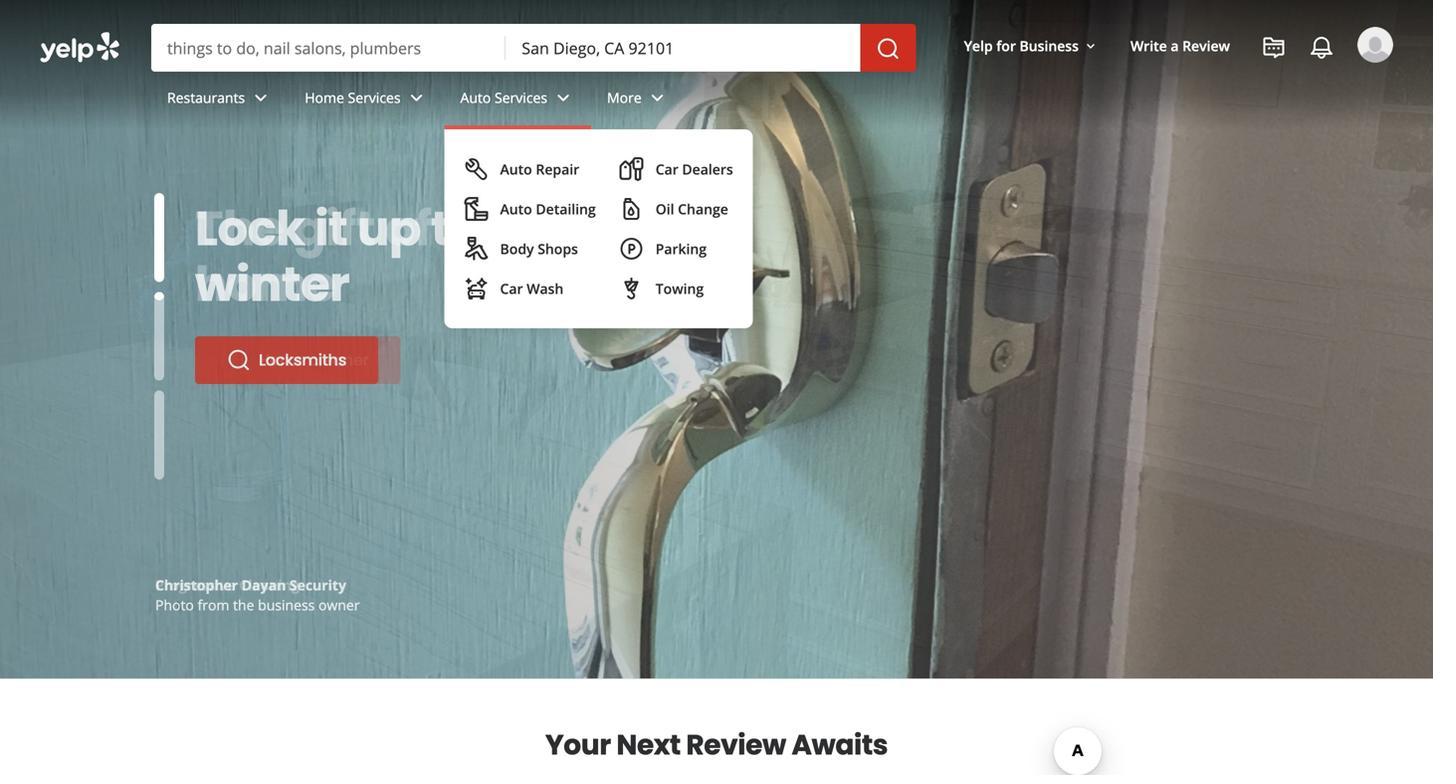 Task type: describe. For each thing, give the bounding box(es) containing it.
none field address, neighborhood, city, state or zip
[[506, 24, 860, 72]]

auto repair link
[[456, 149, 604, 189]]

car dealers
[[656, 160, 733, 179]]

more link
[[591, 72, 685, 129]]

auto detailing
[[500, 200, 596, 218]]

cleaner
[[310, 349, 369, 371]]

towing
[[656, 279, 704, 298]]

from inside progressive cleaning photo from the business owner
[[198, 596, 229, 615]]

home for home cleaner
[[259, 349, 306, 371]]

locksmiths
[[259, 349, 346, 371]]

cleaning
[[239, 576, 299, 595]]

business inside progressive cleaning photo from the business owner
[[258, 596, 315, 615]]

notifications image
[[1310, 36, 1334, 60]]

the
[[195, 195, 284, 262]]

yelp for business button
[[956, 28, 1107, 64]]

your
[[545, 725, 611, 765]]

repair
[[536, 160, 579, 179]]

24 auto repair v2 image
[[464, 157, 488, 181]]

explore banner section banner
[[0, 0, 1433, 679]]

business inside christopher dayan security photo from the business owner
[[258, 596, 315, 615]]

auto services
[[460, 88, 547, 107]]

dayan
[[242, 576, 286, 595]]

none field things to do, nail salons, plumbers
[[151, 24, 506, 72]]

up
[[357, 195, 421, 262]]

24 towing v2 image
[[620, 277, 644, 301]]

24 chevron down v2 image for home services
[[405, 86, 428, 110]]

the inside progressive cleaning photo from the business owner
[[233, 596, 254, 615]]

write a review
[[1130, 36, 1230, 55]]

body shops link
[[456, 229, 604, 269]]

body shops
[[500, 239, 578, 258]]

this
[[431, 195, 522, 262]]

next
[[616, 725, 681, 765]]

home
[[195, 251, 336, 318]]

owner inside christopher dayan security photo from the business owner
[[318, 596, 360, 615]]

progressive cleaning link
[[155, 576, 299, 595]]

yelp
[[964, 36, 993, 55]]

locksmiths link
[[195, 336, 378, 384]]

24 chevron down v2 image for more
[[646, 86, 669, 110]]

car for car dealers
[[656, 160, 678, 179]]

a inside write a review link
[[1171, 36, 1179, 55]]

restaurants link
[[151, 72, 289, 129]]

more
[[607, 88, 642, 107]]

detailing
[[536, 200, 596, 218]]

auto for auto repair
[[500, 160, 532, 179]]

24 car dealer v2 image
[[620, 157, 644, 181]]

security
[[289, 576, 346, 595]]

16 chevron down v2 image
[[1083, 39, 1099, 54]]

user actions element
[[948, 25, 1421, 147]]

auto services link
[[444, 72, 591, 129]]

christopher dayan security photo from the business owner
[[155, 576, 360, 615]]

body
[[500, 239, 534, 258]]

the gift of a clean home
[[195, 195, 618, 318]]

home cleaner
[[259, 349, 369, 371]]

car wash
[[500, 279, 564, 298]]

dealers
[[682, 160, 733, 179]]

christopher
[[155, 576, 238, 595]]

things to do, nail salons, plumbers text field
[[151, 24, 506, 72]]

the inside christopher dayan security photo from the business owner
[[233, 596, 254, 615]]

oil change
[[656, 200, 728, 218]]

select slide image
[[154, 193, 164, 282]]

write a review link
[[1122, 28, 1238, 64]]



Task type: vqa. For each thing, say whether or not it's contained in the screenshot.
it
yes



Task type: locate. For each thing, give the bounding box(es) containing it.
24 chevron down v2 image right home services
[[405, 86, 428, 110]]

address, neighborhood, city, state or zip text field
[[506, 24, 860, 72]]

1 vertical spatial car
[[500, 279, 523, 298]]

wash
[[527, 279, 564, 298]]

24 chevron down v2 image inside more link
[[646, 86, 669, 110]]

24 search v2 image
[[227, 348, 251, 372]]

review right write at the right top of page
[[1182, 36, 1230, 55]]

home cleaner link
[[195, 336, 401, 384]]

gift
[[293, 195, 375, 262]]

christopher dayan security link
[[155, 576, 346, 595]]

24 body shop v2 image
[[464, 237, 488, 261]]

progressive
[[155, 576, 236, 595]]

review for next
[[686, 725, 786, 765]]

1 horizontal spatial services
[[495, 88, 547, 107]]

1 vertical spatial review
[[686, 725, 786, 765]]

1 horizontal spatial 24 chevron down v2 image
[[551, 86, 575, 110]]

review inside the 'user actions' element
[[1182, 36, 1230, 55]]

None search field
[[0, 0, 1433, 328], [151, 24, 916, 72], [0, 0, 1433, 328], [151, 24, 916, 72]]

owner inside progressive cleaning photo from the business owner
[[318, 596, 360, 615]]

1 vertical spatial home
[[259, 349, 306, 371]]

auto for auto services
[[460, 88, 491, 107]]

business
[[1020, 36, 1079, 55]]

1 horizontal spatial review
[[1182, 36, 1230, 55]]

home for home services
[[305, 88, 344, 107]]

from
[[198, 596, 229, 615], [198, 596, 229, 615]]

business
[[258, 596, 315, 615], [258, 596, 315, 615]]

24 oil change v2 image
[[620, 197, 644, 221]]

2 services from the left
[[495, 88, 547, 107]]

home services link
[[289, 72, 444, 129]]

1 24 chevron down v2 image from the left
[[405, 86, 428, 110]]

menu
[[444, 129, 753, 328]]

2 vertical spatial auto
[[500, 200, 532, 218]]

1 horizontal spatial a
[[1171, 36, 1179, 55]]

auto up 24 auto repair v2 image
[[460, 88, 491, 107]]

photo inside progressive cleaning photo from the business owner
[[155, 596, 194, 615]]

auto right 24 auto repair v2 image
[[500, 160, 532, 179]]

for
[[996, 36, 1016, 55]]

24 auto detailing v2 image
[[464, 197, 488, 221]]

a right write at the right top of page
[[1171, 36, 1179, 55]]

car
[[656, 160, 678, 179], [500, 279, 523, 298]]

auto
[[460, 88, 491, 107], [500, 160, 532, 179], [500, 200, 532, 218]]

services down things to do, nail salons, plumbers field
[[348, 88, 401, 107]]

oil
[[656, 200, 674, 218]]

24 chevron down v2 image inside "auto services" link
[[551, 86, 575, 110]]

oil change link
[[612, 189, 741, 229]]

0 vertical spatial review
[[1182, 36, 1230, 55]]

car right 24 car dealer v2 'icon'
[[656, 160, 678, 179]]

home right 24 search v2 icon
[[259, 349, 306, 371]]

24 search v2 image
[[227, 348, 251, 372]]

clean
[[483, 195, 618, 262]]

0 horizontal spatial review
[[686, 725, 786, 765]]

services for auto services
[[495, 88, 547, 107]]

auto detailing link
[[456, 189, 604, 229]]

24 chevron down v2 image for auto services
[[551, 86, 575, 110]]

2 24 chevron down v2 image from the left
[[551, 86, 575, 110]]

from inside christopher dayan security photo from the business owner
[[198, 596, 229, 615]]

projects image
[[1262, 36, 1286, 60]]

0 vertical spatial car
[[656, 160, 678, 179]]

None field
[[151, 24, 506, 72], [506, 24, 860, 72]]

auto inside "link"
[[500, 160, 532, 179]]

0 horizontal spatial services
[[348, 88, 401, 107]]

services up auto repair "link"
[[495, 88, 547, 107]]

car dealers link
[[612, 149, 741, 189]]

24 car wash v2 image
[[464, 277, 488, 301]]

24 chevron down v2 image
[[249, 86, 273, 110]]

apple l. image
[[1357, 27, 1393, 63]]

car wash link
[[456, 269, 604, 309]]

review for a
[[1182, 36, 1230, 55]]

yelp for business
[[964, 36, 1079, 55]]

24 chevron down v2 image right more
[[646, 86, 669, 110]]

0 vertical spatial auto
[[460, 88, 491, 107]]

home down things to do, nail salons, plumbers text field
[[305, 88, 344, 107]]

2 none field from the left
[[506, 24, 860, 72]]

home services
[[305, 88, 401, 107]]

car left wash
[[500, 279, 523, 298]]

0 vertical spatial home
[[305, 88, 344, 107]]

24 chevron down v2 image
[[405, 86, 428, 110], [551, 86, 575, 110], [646, 86, 669, 110]]

24 parking v2 image
[[620, 237, 644, 261]]

auto for auto detailing
[[500, 200, 532, 218]]

car for car wash
[[500, 279, 523, 298]]

24 chevron down v2 image right auto services
[[551, 86, 575, 110]]

1 services from the left
[[348, 88, 401, 107]]

shops
[[538, 239, 578, 258]]

the
[[233, 596, 254, 615], [233, 596, 254, 615]]

2 horizontal spatial 24 chevron down v2 image
[[646, 86, 669, 110]]

lock it up this winter
[[195, 195, 522, 318]]

0 horizontal spatial a
[[441, 195, 473, 262]]

your next review awaits
[[545, 725, 888, 765]]

photo
[[155, 596, 194, 615], [155, 596, 194, 615]]

lock
[[195, 195, 305, 262]]

parking
[[656, 239, 707, 258]]

business categories element
[[151, 72, 1393, 328]]

awaits
[[791, 725, 888, 765]]

menu inside business categories element
[[444, 129, 753, 328]]

review right next
[[686, 725, 786, 765]]

progressive cleaning photo from the business owner
[[155, 576, 360, 615]]

none field up more
[[506, 24, 860, 72]]

a right 'of'
[[441, 195, 473, 262]]

3 24 chevron down v2 image from the left
[[646, 86, 669, 110]]

review
[[1182, 36, 1230, 55], [686, 725, 786, 765]]

auto up 'body'
[[500, 200, 532, 218]]

winter
[[195, 251, 350, 318]]

0 horizontal spatial 24 chevron down v2 image
[[405, 86, 428, 110]]

0 horizontal spatial car
[[500, 279, 523, 298]]

menu containing auto repair
[[444, 129, 753, 328]]

search image
[[876, 37, 900, 61]]

none field up home services
[[151, 24, 506, 72]]

home
[[305, 88, 344, 107], [259, 349, 306, 371]]

1 none field from the left
[[151, 24, 506, 72]]

towing link
[[612, 269, 741, 309]]

1 vertical spatial a
[[441, 195, 473, 262]]

1 vertical spatial auto
[[500, 160, 532, 179]]

0 vertical spatial a
[[1171, 36, 1179, 55]]

a
[[1171, 36, 1179, 55], [441, 195, 473, 262]]

owner
[[318, 596, 360, 615], [318, 596, 360, 615]]

1 horizontal spatial car
[[656, 160, 678, 179]]

photo inside christopher dayan security photo from the business owner
[[155, 596, 194, 615]]

services
[[348, 88, 401, 107], [495, 88, 547, 107]]

24 chevron down v2 image inside home services link
[[405, 86, 428, 110]]

restaurants
[[167, 88, 245, 107]]

parking link
[[612, 229, 741, 269]]

home inside business categories element
[[305, 88, 344, 107]]

it
[[315, 195, 348, 262]]

auto repair
[[500, 160, 579, 179]]

of
[[385, 195, 432, 262]]

change
[[678, 200, 728, 218]]

a inside the gift of a clean home
[[441, 195, 473, 262]]

services for home services
[[348, 88, 401, 107]]

write
[[1130, 36, 1167, 55]]



